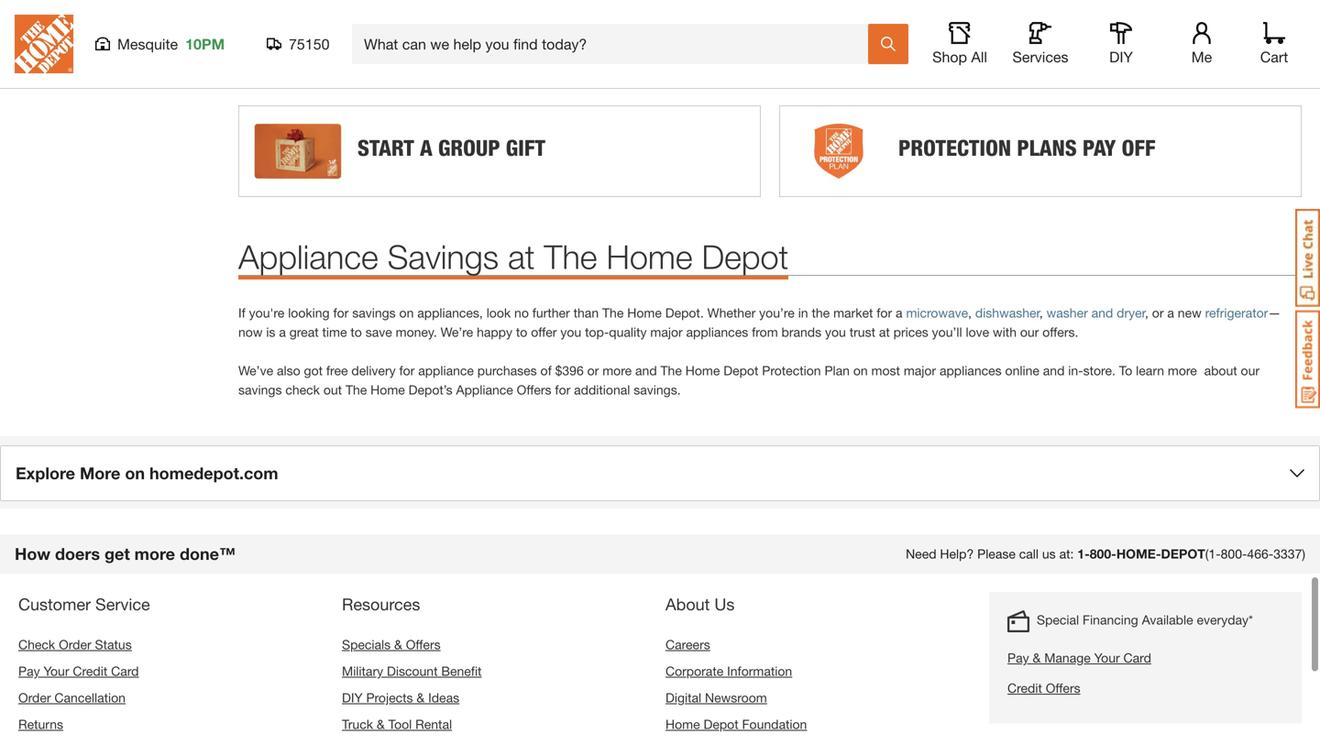 Task type: describe. For each thing, give the bounding box(es) containing it.
diy projects & ideas
[[342, 691, 459, 706]]

the
[[812, 305, 830, 321]]

select fans
[[873, 52, 938, 67]]

check order status
[[18, 637, 132, 653]]

pay for pay your credit card
[[18, 664, 40, 679]]

select fans image
[[779, 0, 1032, 41]]

online
[[1005, 363, 1040, 378]]

we're
[[441, 325, 473, 340]]

services
[[1013, 48, 1069, 66]]

check
[[285, 382, 320, 398]]

love
[[966, 325, 989, 340]]

you'll
[[932, 325, 962, 340]]

0 vertical spatial on
[[399, 305, 414, 321]]

home up depot.
[[607, 237, 693, 276]]

in-
[[1068, 363, 1083, 378]]

order cancellation link
[[18, 691, 126, 706]]

get
[[105, 544, 130, 564]]

careers link
[[666, 637, 710, 653]]

pay your credit card
[[18, 664, 139, 679]]

makers
[[643, 52, 684, 67]]

& for tool
[[377, 717, 385, 732]]

if
[[238, 305, 246, 321]]

all
[[971, 48, 987, 66]]

0 vertical spatial credit
[[73, 664, 107, 679]]

appliances inside the we've also got free delivery for appliance purchases of $396 or more and the home depot protection plan on most major appliances online and in-store. to learn more  about our savings check out the home depot's appliance offers for additional savings.
[[940, 363, 1002, 378]]

doers
[[55, 544, 100, 564]]

whether
[[708, 305, 756, 321]]

we've
[[238, 363, 273, 378]]

1 horizontal spatial card
[[1124, 651, 1152, 666]]

specials & offers link
[[342, 637, 441, 653]]

select air purifiers link
[[1050, 50, 1302, 69]]

save
[[366, 325, 392, 340]]

me
[[1192, 48, 1212, 66]]

appliances,
[[417, 305, 483, 321]]

call
[[1019, 547, 1039, 562]]

returns
[[18, 717, 63, 732]]

select disposers
[[318, 52, 411, 67]]

order cancellation
[[18, 691, 126, 706]]

1 horizontal spatial a
[[896, 305, 903, 321]]

rental
[[415, 717, 452, 732]]

you're
[[759, 305, 795, 321]]

trust
[[850, 325, 876, 340]]

live chat image
[[1296, 209, 1320, 307]]

3337)
[[1274, 547, 1306, 562]]

appliance savings at the home depot
[[238, 237, 789, 276]]

2 horizontal spatial offers
[[1046, 681, 1081, 696]]

me button
[[1173, 22, 1231, 66]]

digital
[[666, 691, 702, 706]]

pay & manage your card
[[1008, 651, 1152, 666]]

our inside the we've also got free delivery for appliance purchases of $396 or more and the home depot protection plan on most major appliances online and in-store. to learn more  about our savings check out the home depot's appliance offers for additional savings.
[[1241, 363, 1260, 378]]

explore more on homedepot.com button
[[0, 446, 1320, 502]]

manage
[[1045, 651, 1091, 666]]

status
[[95, 637, 132, 653]]

1 horizontal spatial and
[[1043, 363, 1065, 378]]

major inside — now is a great time to save money. we're happy to offer you top-quality major appliances from brands you trust at prices you'll love with our offers.
[[650, 325, 683, 340]]

2 horizontal spatial and
[[1092, 305, 1113, 321]]

microwave link
[[906, 305, 968, 321]]

the home depot protection plan pays off image
[[779, 106, 1302, 197]]

to
[[1119, 363, 1133, 378]]

home down digital
[[666, 717, 700, 732]]

truck
[[342, 717, 373, 732]]

at inside — now is a great time to save money. we're happy to offer you top-quality major appliances from brands you trust at prices you'll love with our offers.
[[879, 325, 890, 340]]

new
[[1178, 305, 1202, 321]]

home down delivery
[[371, 382, 405, 398]]

depot inside the we've also got free delivery for appliance purchases of $396 or more and the home depot protection plan on most major appliances online and in-store. to learn more  about our savings check out the home depot's appliance offers for additional savings.
[[724, 363, 759, 378]]

specials
[[342, 637, 391, 653]]

cart
[[1261, 48, 1288, 66]]

for down $396 in the left of the page
[[555, 382, 571, 398]]

home up quality
[[627, 305, 662, 321]]

service
[[95, 595, 150, 614]]

depot's
[[409, 382, 453, 398]]

diy for diy
[[1110, 48, 1133, 66]]

refrigerator link
[[1205, 305, 1268, 321]]

1 horizontal spatial credit
[[1008, 681, 1042, 696]]

information
[[727, 664, 792, 679]]

select disposers image
[[238, 0, 491, 41]]

0 horizontal spatial more
[[134, 544, 175, 564]]

the right the out at the bottom left of page
[[346, 382, 367, 398]]

1 horizontal spatial or
[[1152, 305, 1164, 321]]

is
[[266, 325, 275, 340]]

offer
[[531, 325, 557, 340]]

check order status link
[[18, 637, 132, 653]]

digital newsroom
[[666, 691, 767, 706]]

home down depot.
[[686, 363, 720, 378]]

diy button
[[1092, 22, 1151, 66]]

2 vertical spatial depot
[[704, 717, 739, 732]]

special financing available everyday*
[[1037, 613, 1253, 628]]

need help? please call us at: 1-800-home-depot (1-800-466-3337)
[[906, 547, 1306, 562]]

shop
[[933, 48, 967, 66]]

select for select disposers
[[318, 52, 352, 67]]

customer service
[[18, 595, 150, 614]]

dishwasher link
[[975, 305, 1040, 321]]

major inside the we've also got free delivery for appliance purchases of $396 or more and the home depot protection plan on most major appliances online and in-store. to learn more  about our savings check out the home depot's appliance offers for additional savings.
[[904, 363, 936, 378]]

shop all button
[[931, 22, 989, 66]]

a inside — now is a great time to save money. we're happy to offer you top-quality major appliances from brands you trust at prices you'll love with our offers.
[[279, 325, 286, 340]]

disposers
[[356, 52, 411, 67]]

about
[[666, 595, 710, 614]]

also
[[277, 363, 300, 378]]

the up quality
[[602, 305, 624, 321]]

feedback link image
[[1296, 310, 1320, 409]]

the home depot logo image
[[15, 15, 73, 73]]

for up "time"
[[333, 305, 349, 321]]

2 to from the left
[[516, 325, 528, 340]]

the home depot gift card image
[[238, 106, 761, 197]]

for up depot's at left bottom
[[399, 363, 415, 378]]

0 vertical spatial depot
[[702, 237, 789, 276]]

specials & offers
[[342, 637, 441, 653]]

we've also got free delivery for appliance purchases of $396 or more and the home depot protection plan on most major appliances online and in-store. to learn more  about our savings check out the home depot's appliance offers for additional savings.
[[238, 363, 1260, 398]]

in
[[798, 305, 808, 321]]

select ice makers
[[586, 52, 684, 67]]

offers inside the we've also got free delivery for appliance purchases of $396 or more and the home depot protection plan on most major appliances online and in-store. to learn more  about our savings check out the home depot's appliance offers for additional savings.
[[517, 382, 552, 398]]

appliance
[[418, 363, 474, 378]]

no
[[514, 305, 529, 321]]

dryer
[[1117, 305, 1145, 321]]

2 horizontal spatial a
[[1168, 305, 1174, 321]]

1 horizontal spatial savings
[[352, 305, 396, 321]]

top-
[[585, 325, 609, 340]]



Task type: vqa. For each thing, say whether or not it's contained in the screenshot.
Mesquite
yes



Task type: locate. For each thing, give the bounding box(es) containing it.
for
[[333, 305, 349, 321], [877, 305, 892, 321], [399, 363, 415, 378], [555, 382, 571, 398]]

offers
[[517, 382, 552, 398], [406, 637, 441, 653], [1046, 681, 1081, 696]]

if you're looking for savings on appliances, look no further than the home depot. whether you're in the market for a microwave , dishwasher , washer and dryer , or a new refrigerator
[[238, 305, 1268, 321]]

homedepot.com
[[149, 464, 278, 483]]

& for manage
[[1033, 651, 1041, 666]]

financing
[[1083, 613, 1139, 628]]

appliance up looking
[[238, 237, 378, 276]]

1 vertical spatial at
[[879, 325, 890, 340]]

card
[[1124, 651, 1152, 666], [111, 664, 139, 679]]

appliances inside — now is a great time to save money. we're happy to offer you top-quality major appliances from brands you trust at prices you'll love with our offers.
[[686, 325, 748, 340]]

home-
[[1117, 547, 1161, 562]]

0 horizontal spatial you
[[561, 325, 581, 340]]

select disposers link
[[238, 50, 491, 69]]

1 vertical spatial our
[[1241, 363, 1260, 378]]

select for select ice makers
[[586, 52, 620, 67]]

savings up save
[[352, 305, 396, 321]]

0 vertical spatial order
[[59, 637, 91, 653]]

more
[[603, 363, 632, 378], [1168, 363, 1197, 378], [134, 544, 175, 564]]

1 horizontal spatial diy
[[1110, 48, 1133, 66]]

select left ice
[[586, 52, 620, 67]]

What can we help you find today? search field
[[364, 25, 867, 63]]

1 horizontal spatial appliances
[[940, 363, 1002, 378]]

offers down manage on the right of page
[[1046, 681, 1081, 696]]

0 horizontal spatial or
[[587, 363, 599, 378]]

0 horizontal spatial card
[[111, 664, 139, 679]]

1 vertical spatial depot
[[724, 363, 759, 378]]

or up additional
[[587, 363, 599, 378]]

diy left air
[[1110, 48, 1133, 66]]

a up prices
[[896, 305, 903, 321]]

you down than
[[561, 325, 581, 340]]

0 horizontal spatial offers
[[406, 637, 441, 653]]

for right market
[[877, 305, 892, 321]]

2 you from the left
[[825, 325, 846, 340]]

a left new
[[1168, 305, 1174, 321]]

2 800- from the left
[[1221, 547, 1247, 562]]

customer
[[18, 595, 91, 614]]

card up credit offers link
[[1124, 651, 1152, 666]]

to down no at the left top
[[516, 325, 528, 340]]

2 vertical spatial offers
[[1046, 681, 1081, 696]]

2 horizontal spatial ,
[[1145, 305, 1149, 321]]

1 horizontal spatial major
[[904, 363, 936, 378]]

0 horizontal spatial a
[[279, 325, 286, 340]]

0 horizontal spatial credit
[[73, 664, 107, 679]]

depot
[[1161, 547, 1206, 562]]

0 horizontal spatial at
[[508, 237, 535, 276]]

or inside the we've also got free delivery for appliance purchases of $396 or more and the home depot protection plan on most major appliances online and in-store. to learn more  about our savings check out the home depot's appliance offers for additional savings.
[[587, 363, 599, 378]]

2 vertical spatial on
[[125, 464, 145, 483]]

, left washer
[[1040, 305, 1043, 321]]

0 vertical spatial appliances
[[686, 325, 748, 340]]

how
[[15, 544, 50, 564]]

our inside — now is a great time to save money. we're happy to offer you top-quality major appliances from brands you trust at prices you'll love with our offers.
[[1020, 325, 1039, 340]]

home depot foundation link
[[666, 717, 807, 732]]

additional
[[574, 382, 630, 398]]

to right "time"
[[351, 325, 362, 340]]

time
[[322, 325, 347, 340]]

quality
[[609, 325, 647, 340]]

1 800- from the left
[[1090, 547, 1117, 562]]

corporate information link
[[666, 664, 792, 679]]

savings
[[352, 305, 396, 321], [238, 382, 282, 398]]

diy inside button
[[1110, 48, 1133, 66]]

more right get
[[134, 544, 175, 564]]

purchases
[[478, 363, 537, 378]]

0 horizontal spatial 800-
[[1090, 547, 1117, 562]]

1 horizontal spatial your
[[1094, 651, 1120, 666]]

on inside dropdown button
[[125, 464, 145, 483]]

explore
[[16, 464, 75, 483]]

diy up the truck
[[342, 691, 363, 706]]

pay for pay & manage your card
[[1008, 651, 1029, 666]]

1 vertical spatial on
[[853, 363, 868, 378]]

select
[[318, 52, 352, 67], [586, 52, 620, 67], [873, 52, 907, 67], [1126, 52, 1160, 67]]

looking
[[288, 305, 330, 321]]

0 vertical spatial savings
[[352, 305, 396, 321]]

1 vertical spatial credit
[[1008, 681, 1042, 696]]

4 select from the left
[[1126, 52, 1160, 67]]

resources
[[342, 595, 420, 614]]

1 horizontal spatial ,
[[1040, 305, 1043, 321]]

2 select from the left
[[586, 52, 620, 67]]

more up additional
[[603, 363, 632, 378]]

& for offers
[[394, 637, 402, 653]]

1 to from the left
[[351, 325, 362, 340]]

card down status
[[111, 664, 139, 679]]

corporate
[[666, 664, 724, 679]]

a right is
[[279, 325, 286, 340]]

& up military discount benefit
[[394, 637, 402, 653]]

major right 'most'
[[904, 363, 936, 378]]

& left ideas on the left bottom
[[417, 691, 425, 706]]

you
[[561, 325, 581, 340], [825, 325, 846, 340]]

1 horizontal spatial pay
[[1008, 651, 1029, 666]]

our
[[1020, 325, 1039, 340], [1241, 363, 1260, 378]]

depot
[[702, 237, 789, 276], [724, 363, 759, 378], [704, 717, 739, 732]]

market
[[834, 305, 873, 321]]

credit down pay & manage your card
[[1008, 681, 1042, 696]]

now
[[238, 325, 263, 340]]

0 horizontal spatial savings
[[238, 382, 282, 398]]

a
[[896, 305, 903, 321], [1168, 305, 1174, 321], [279, 325, 286, 340]]

on right more
[[125, 464, 145, 483]]

careers
[[666, 637, 710, 653]]

appliance down purchases
[[456, 382, 513, 398]]

0 horizontal spatial major
[[650, 325, 683, 340]]

(1-
[[1206, 547, 1221, 562]]

1 vertical spatial appliance
[[456, 382, 513, 398]]

1 vertical spatial offers
[[406, 637, 441, 653]]

select left disposers
[[318, 52, 352, 67]]

on inside the we've also got free delivery for appliance purchases of $396 or more and the home depot protection plan on most major appliances online and in-store. to learn more  about our savings check out the home depot's appliance offers for additional savings.
[[853, 363, 868, 378]]

got
[[304, 363, 323, 378]]

discount
[[387, 664, 438, 679]]

1 you from the left
[[561, 325, 581, 340]]

1 horizontal spatial our
[[1241, 363, 1260, 378]]

with
[[993, 325, 1017, 340]]

our right with on the top of the page
[[1020, 325, 1039, 340]]

explore more on homedepot.com
[[16, 464, 278, 483]]

truck & tool rental
[[342, 717, 452, 732]]

ice
[[624, 52, 640, 67]]

you down the
[[825, 325, 846, 340]]

1 vertical spatial savings
[[238, 382, 282, 398]]

appliances down love
[[940, 363, 1002, 378]]

or
[[1152, 305, 1164, 321], [587, 363, 599, 378]]

1 vertical spatial appliances
[[940, 363, 1002, 378]]

0 horizontal spatial appliances
[[686, 325, 748, 340]]

select for select fans
[[873, 52, 907, 67]]

need
[[906, 547, 937, 562]]

the up than
[[544, 237, 597, 276]]

1 horizontal spatial on
[[399, 305, 414, 321]]

shop all
[[933, 48, 987, 66]]

on up "money."
[[399, 305, 414, 321]]

1 horizontal spatial 800-
[[1221, 547, 1247, 562]]

0 vertical spatial at
[[508, 237, 535, 276]]

select air purifiers image
[[1050, 0, 1302, 41]]

truck & tool rental link
[[342, 717, 452, 732]]

0 vertical spatial our
[[1020, 325, 1039, 340]]

1 horizontal spatial order
[[59, 637, 91, 653]]

appliances down 'whether'
[[686, 325, 748, 340]]

0 horizontal spatial order
[[18, 691, 51, 706]]

depot up "if you're looking for savings on appliances, look no further than the home depot. whether you're in the market for a microwave , dishwasher , washer and dryer , or a new refrigerator"
[[702, 237, 789, 276]]

& left manage on the right of page
[[1033, 651, 1041, 666]]

us
[[715, 595, 735, 614]]

cancellation
[[54, 691, 126, 706]]

at right trust
[[879, 325, 890, 340]]

, up love
[[968, 305, 972, 321]]

and up savings. at the bottom of the page
[[635, 363, 657, 378]]

,
[[968, 305, 972, 321], [1040, 305, 1043, 321], [1145, 305, 1149, 321]]

0 horizontal spatial ,
[[968, 305, 972, 321]]

and left dryer
[[1092, 305, 1113, 321]]

you're
[[249, 305, 285, 321]]

the up savings. at the bottom of the page
[[661, 363, 682, 378]]

, left new
[[1145, 305, 1149, 321]]

everyday*
[[1197, 613, 1253, 628]]

2 , from the left
[[1040, 305, 1043, 321]]

select fans link
[[779, 50, 1032, 69]]

depot down from on the top of page
[[724, 363, 759, 378]]

the
[[544, 237, 597, 276], [602, 305, 624, 321], [661, 363, 682, 378], [346, 382, 367, 398]]

0 horizontal spatial your
[[44, 664, 69, 679]]

order up the pay your credit card
[[59, 637, 91, 653]]

pay your credit card link
[[18, 664, 139, 679]]

0 vertical spatial diy
[[1110, 48, 1133, 66]]

0 horizontal spatial diy
[[342, 691, 363, 706]]

your down financing
[[1094, 651, 1120, 666]]

1 horizontal spatial to
[[516, 325, 528, 340]]

800- right depot in the bottom right of the page
[[1221, 547, 1247, 562]]

1 horizontal spatial more
[[603, 363, 632, 378]]

pay down check
[[18, 664, 40, 679]]

0 horizontal spatial and
[[635, 363, 657, 378]]

select left fans
[[873, 52, 907, 67]]

2 horizontal spatial more
[[1168, 363, 1197, 378]]

1-
[[1078, 547, 1090, 562]]

1 horizontal spatial you
[[825, 325, 846, 340]]

select left air
[[1126, 52, 1160, 67]]

800- right at:
[[1090, 547, 1117, 562]]

depot down the digital newsroom link
[[704, 717, 739, 732]]

and left in-
[[1043, 363, 1065, 378]]

credit offers
[[1008, 681, 1081, 696]]

1 vertical spatial diy
[[342, 691, 363, 706]]

please
[[978, 547, 1016, 562]]

— now is a great time to save money. we're happy to offer you top-quality major appliances from brands you trust at prices you'll love with our offers.
[[238, 305, 1281, 340]]

help?
[[940, 547, 974, 562]]

1 select from the left
[[318, 52, 352, 67]]

offers down of
[[517, 382, 552, 398]]

on right the plan
[[853, 363, 868, 378]]

us
[[1042, 547, 1056, 562]]

1 vertical spatial order
[[18, 691, 51, 706]]

appliance inside the we've also got free delivery for appliance purchases of $396 or more and the home depot protection plan on most major appliances online and in-store. to learn more  about our savings check out the home depot's appliance offers for additional savings.
[[456, 382, 513, 398]]

—
[[1268, 305, 1281, 321]]

special
[[1037, 613, 1079, 628]]

0 horizontal spatial appliance
[[238, 237, 378, 276]]

major down depot.
[[650, 325, 683, 340]]

0 horizontal spatial to
[[351, 325, 362, 340]]

0 horizontal spatial our
[[1020, 325, 1039, 340]]

savings
[[388, 237, 499, 276]]

savings down we've
[[238, 382, 282, 398]]

0 vertical spatial major
[[650, 325, 683, 340]]

1 horizontal spatial appliance
[[456, 382, 513, 398]]

0 horizontal spatial pay
[[18, 664, 40, 679]]

more
[[80, 464, 120, 483]]

newsroom
[[705, 691, 767, 706]]

& left tool
[[377, 717, 385, 732]]

how doers get more done™
[[15, 544, 236, 564]]

at up no at the left top
[[508, 237, 535, 276]]

0 vertical spatial or
[[1152, 305, 1164, 321]]

services button
[[1011, 22, 1070, 66]]

on
[[399, 305, 414, 321], [853, 363, 868, 378], [125, 464, 145, 483]]

3 select from the left
[[873, 52, 907, 67]]

learn
[[1136, 363, 1164, 378]]

out
[[324, 382, 342, 398]]

1 vertical spatial or
[[587, 363, 599, 378]]

foundation
[[742, 717, 807, 732]]

1 , from the left
[[968, 305, 972, 321]]

more right learn at the right of the page
[[1168, 363, 1197, 378]]

benefit
[[441, 664, 482, 679]]

diy for diy projects & ideas
[[342, 691, 363, 706]]

projects
[[366, 691, 413, 706]]

2 horizontal spatial on
[[853, 363, 868, 378]]

0 vertical spatial offers
[[517, 382, 552, 398]]

military discount benefit link
[[342, 664, 482, 679]]

our left 'feedback link' image
[[1241, 363, 1260, 378]]

pay up 'credit offers'
[[1008, 651, 1029, 666]]

ideas
[[428, 691, 459, 706]]

credit offers link
[[1008, 679, 1253, 698]]

1 horizontal spatial offers
[[517, 382, 552, 398]]

done™
[[180, 544, 236, 564]]

pay
[[1008, 651, 1029, 666], [18, 664, 40, 679]]

savings inside the we've also got free delivery for appliance purchases of $396 or more and the home depot protection plan on most major appliances online and in-store. to learn more  about our savings check out the home depot's appliance offers for additional savings.
[[238, 382, 282, 398]]

or right dryer
[[1152, 305, 1164, 321]]

1 horizontal spatial at
[[879, 325, 890, 340]]

select ice makers image
[[509, 0, 761, 41]]

select for select air purifiers
[[1126, 52, 1160, 67]]

your up order cancellation link
[[44, 664, 69, 679]]

& inside pay & manage your card link
[[1033, 651, 1041, 666]]

offers up the discount
[[406, 637, 441, 653]]

0 vertical spatial appliance
[[238, 237, 378, 276]]

credit up 'cancellation'
[[73, 664, 107, 679]]

order up returns
[[18, 691, 51, 706]]

3 , from the left
[[1145, 305, 1149, 321]]

0 horizontal spatial on
[[125, 464, 145, 483]]

home
[[607, 237, 693, 276], [627, 305, 662, 321], [686, 363, 720, 378], [371, 382, 405, 398], [666, 717, 700, 732]]

1 vertical spatial major
[[904, 363, 936, 378]]



